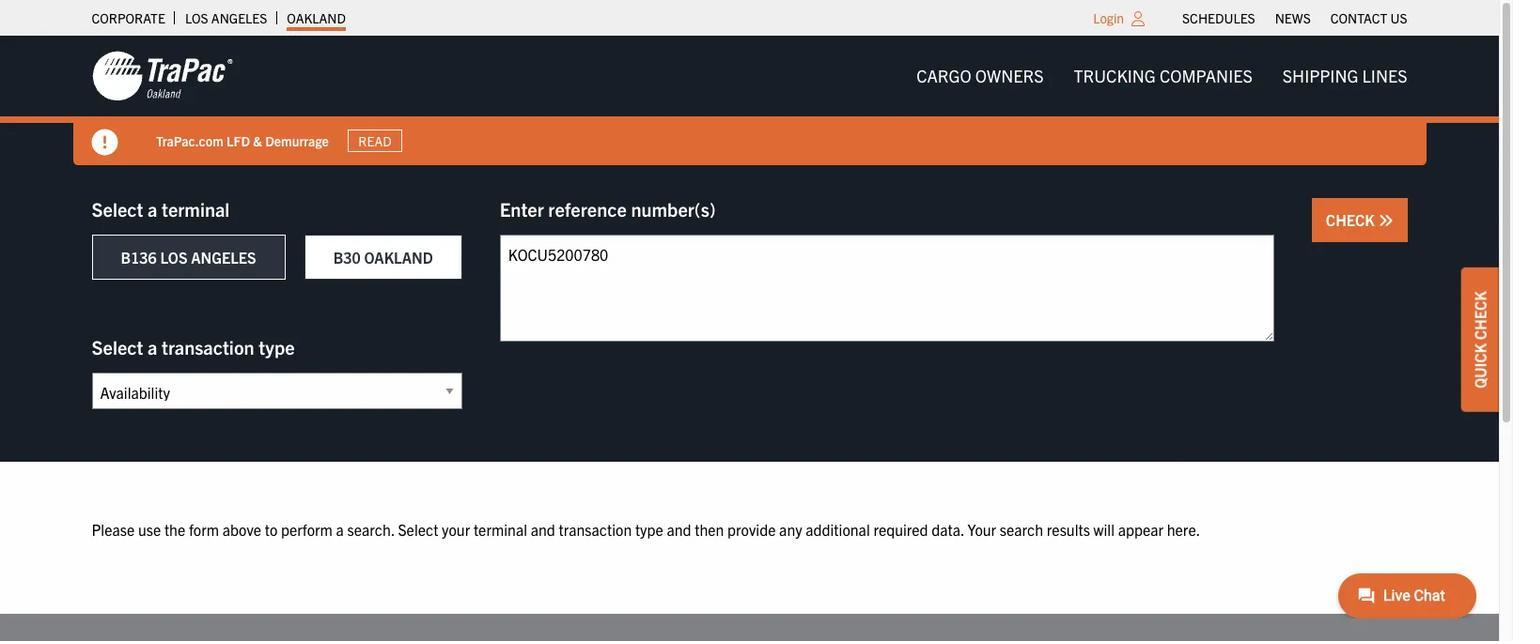 Task type: vqa. For each thing, say whether or not it's contained in the screenshot.
the ONE to the bottom
no



Task type: describe. For each thing, give the bounding box(es) containing it.
select for select a terminal
[[92, 197, 143, 221]]

data.
[[932, 521, 964, 539]]

search
[[1000, 521, 1043, 539]]

contact us link
[[1331, 5, 1407, 31]]

los angeles link
[[185, 5, 267, 31]]

us
[[1390, 9, 1407, 26]]

read
[[358, 133, 391, 149]]

1 vertical spatial angeles
[[191, 248, 256, 267]]

a for transaction
[[148, 336, 157, 359]]

Enter reference number(s) text field
[[500, 235, 1274, 342]]

contact us
[[1331, 9, 1407, 26]]

&
[[253, 132, 262, 149]]

banner containing cargo owners
[[0, 36, 1513, 165]]

please use the form above to perform a search. select your terminal and transaction type and then provide any additional required data. your search results will appear here.
[[92, 521, 1200, 539]]

los angeles
[[185, 9, 267, 26]]

owners
[[975, 65, 1044, 86]]

required
[[873, 521, 928, 539]]

news link
[[1275, 5, 1311, 31]]

contact
[[1331, 9, 1387, 26]]

form
[[189, 521, 219, 539]]

search.
[[347, 521, 394, 539]]

quick
[[1471, 343, 1490, 388]]

above
[[222, 521, 261, 539]]

corporate link
[[92, 5, 165, 31]]

your
[[442, 521, 470, 539]]

enter
[[500, 197, 544, 221]]

select a terminal
[[92, 197, 230, 221]]

menu bar containing schedules
[[1172, 5, 1417, 31]]

0 horizontal spatial transaction
[[162, 336, 254, 359]]

any
[[779, 521, 802, 539]]

solid image inside 'check' button
[[1378, 213, 1393, 228]]

reference
[[548, 197, 627, 221]]

cargo owners link
[[901, 57, 1059, 95]]

additional
[[806, 521, 870, 539]]

2 and from the left
[[667, 521, 691, 539]]

results
[[1047, 521, 1090, 539]]

use
[[138, 521, 161, 539]]

trucking companies
[[1074, 65, 1253, 86]]

trucking companies link
[[1059, 57, 1268, 95]]

0 horizontal spatial type
[[259, 336, 295, 359]]

b30 oakland
[[333, 248, 433, 267]]

lfd
[[226, 132, 250, 149]]

quick check link
[[1461, 268, 1499, 412]]

0 vertical spatial oakland
[[287, 9, 346, 26]]

solid image inside banner
[[92, 130, 118, 156]]

1 vertical spatial terminal
[[474, 521, 527, 539]]

trapac.com lfd & demurrage
[[156, 132, 328, 149]]

check inside button
[[1326, 211, 1378, 229]]

los inside los angeles 'link'
[[185, 9, 208, 26]]

number(s)
[[631, 197, 716, 221]]



Task type: locate. For each thing, give the bounding box(es) containing it.
angeles inside 'link'
[[211, 9, 267, 26]]

1 vertical spatial select
[[92, 336, 143, 359]]

trapac.com
[[156, 132, 223, 149]]

companies
[[1160, 65, 1253, 86]]

b30
[[333, 248, 361, 267]]

0 vertical spatial a
[[148, 197, 157, 221]]

1 vertical spatial oakland
[[364, 248, 433, 267]]

provide
[[727, 521, 776, 539]]

oakland
[[287, 9, 346, 26], [364, 248, 433, 267]]

quick check
[[1471, 291, 1490, 388]]

shipping
[[1283, 65, 1358, 86]]

cargo owners
[[916, 65, 1044, 86]]

a
[[148, 197, 157, 221], [148, 336, 157, 359], [336, 521, 344, 539]]

terminal up the b136 los angeles
[[162, 197, 230, 221]]

select a transaction type
[[92, 336, 295, 359]]

0 vertical spatial select
[[92, 197, 143, 221]]

1 horizontal spatial check
[[1471, 291, 1490, 340]]

menu bar inside banner
[[901, 57, 1422, 95]]

light image
[[1132, 11, 1145, 26]]

1 vertical spatial menu bar
[[901, 57, 1422, 95]]

the
[[164, 521, 185, 539]]

enter reference number(s)
[[500, 197, 716, 221]]

0 horizontal spatial oakland
[[287, 9, 346, 26]]

menu bar
[[1172, 5, 1417, 31], [901, 57, 1422, 95]]

0 horizontal spatial check
[[1326, 211, 1378, 229]]

terminal
[[162, 197, 230, 221], [474, 521, 527, 539]]

b136 los angeles
[[121, 248, 256, 267]]

footer
[[0, 614, 1499, 642]]

select down b136
[[92, 336, 143, 359]]

0 vertical spatial transaction
[[162, 336, 254, 359]]

shipping lines
[[1283, 65, 1407, 86]]

a down b136
[[148, 336, 157, 359]]

select for select a transaction type
[[92, 336, 143, 359]]

oakland image
[[92, 50, 233, 102]]

1 vertical spatial solid image
[[1378, 213, 1393, 228]]

1 vertical spatial los
[[160, 248, 187, 267]]

1 horizontal spatial solid image
[[1378, 213, 1393, 228]]

perform
[[281, 521, 333, 539]]

transaction
[[162, 336, 254, 359], [559, 521, 632, 539]]

and
[[531, 521, 555, 539], [667, 521, 691, 539]]

login
[[1093, 9, 1124, 26]]

solid image
[[92, 130, 118, 156], [1378, 213, 1393, 228]]

menu bar up shipping
[[1172, 5, 1417, 31]]

menu bar containing cargo owners
[[901, 57, 1422, 95]]

los up oakland image
[[185, 9, 208, 26]]

appear
[[1118, 521, 1163, 539]]

1 horizontal spatial and
[[667, 521, 691, 539]]

terminal right your
[[474, 521, 527, 539]]

a up b136
[[148, 197, 157, 221]]

1 horizontal spatial type
[[635, 521, 663, 539]]

your
[[968, 521, 996, 539]]

news
[[1275, 9, 1311, 26]]

1 vertical spatial type
[[635, 521, 663, 539]]

will
[[1094, 521, 1115, 539]]

2 vertical spatial select
[[398, 521, 438, 539]]

0 horizontal spatial and
[[531, 521, 555, 539]]

login link
[[1093, 9, 1124, 26]]

1 horizontal spatial terminal
[[474, 521, 527, 539]]

demurrage
[[265, 132, 328, 149]]

1 horizontal spatial transaction
[[559, 521, 632, 539]]

check
[[1326, 211, 1378, 229], [1471, 291, 1490, 340]]

schedules
[[1182, 9, 1255, 26]]

a left search.
[[336, 521, 344, 539]]

1 horizontal spatial oakland
[[364, 248, 433, 267]]

angeles
[[211, 9, 267, 26], [191, 248, 256, 267]]

please
[[92, 521, 135, 539]]

0 horizontal spatial terminal
[[162, 197, 230, 221]]

0 vertical spatial menu bar
[[1172, 5, 1417, 31]]

banner
[[0, 36, 1513, 165]]

0 vertical spatial type
[[259, 336, 295, 359]]

and left then on the bottom left of the page
[[667, 521, 691, 539]]

oakland link
[[287, 5, 346, 31]]

select left your
[[398, 521, 438, 539]]

then
[[695, 521, 724, 539]]

read link
[[347, 130, 402, 152]]

check button
[[1312, 198, 1407, 242]]

cargo
[[916, 65, 971, 86]]

0 vertical spatial solid image
[[92, 130, 118, 156]]

los
[[185, 9, 208, 26], [160, 248, 187, 267]]

lines
[[1362, 65, 1407, 86]]

and right your
[[531, 521, 555, 539]]

los right b136
[[160, 248, 187, 267]]

trucking
[[1074, 65, 1156, 86]]

angeles down select a terminal
[[191, 248, 256, 267]]

oakland right the b30
[[364, 248, 433, 267]]

2 vertical spatial a
[[336, 521, 344, 539]]

shipping lines link
[[1268, 57, 1422, 95]]

schedules link
[[1182, 5, 1255, 31]]

to
[[265, 521, 278, 539]]

1 vertical spatial a
[[148, 336, 157, 359]]

b136
[[121, 248, 157, 267]]

0 vertical spatial terminal
[[162, 197, 230, 221]]

corporate
[[92, 9, 165, 26]]

0 vertical spatial los
[[185, 9, 208, 26]]

0 vertical spatial angeles
[[211, 9, 267, 26]]

angeles left the oakland 'link'
[[211, 9, 267, 26]]

menu bar down light icon
[[901, 57, 1422, 95]]

1 vertical spatial check
[[1471, 291, 1490, 340]]

select up b136
[[92, 197, 143, 221]]

a for terminal
[[148, 197, 157, 221]]

1 and from the left
[[531, 521, 555, 539]]

oakland right los angeles 'link'
[[287, 9, 346, 26]]

select
[[92, 197, 143, 221], [92, 336, 143, 359], [398, 521, 438, 539]]

1 vertical spatial transaction
[[559, 521, 632, 539]]

0 horizontal spatial solid image
[[92, 130, 118, 156]]

0 vertical spatial check
[[1326, 211, 1378, 229]]

type
[[259, 336, 295, 359], [635, 521, 663, 539]]

here.
[[1167, 521, 1200, 539]]



